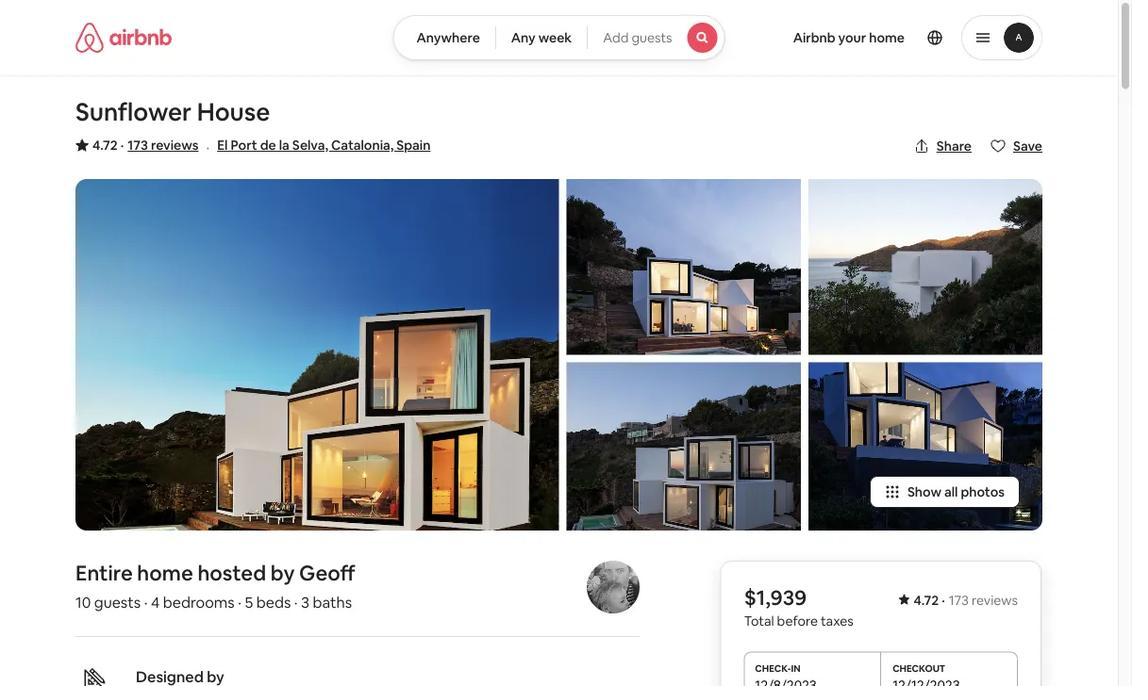 Task type: locate. For each thing, give the bounding box(es) containing it.
0 horizontal spatial 4.72 · 173 reviews
[[92, 137, 199, 154]]

home inside profile 'element'
[[869, 29, 905, 46]]

0 vertical spatial guests
[[632, 29, 672, 46]]

entire
[[75, 560, 133, 587]]

share button
[[907, 130, 979, 162]]

1 horizontal spatial home
[[869, 29, 905, 46]]

none search field containing anywhere
[[393, 15, 725, 60]]

· inside · el port de la selva, catalonia, spain
[[206, 137, 210, 157]]

show all photos
[[908, 484, 1005, 501]]

10
[[75, 593, 91, 612]]

0 vertical spatial reviews
[[151, 137, 199, 154]]

0 vertical spatial 173
[[128, 137, 148, 154]]

1 horizontal spatial reviews
[[972, 592, 1018, 609]]

entire home hosted by geoff 10 guests · 4 bedrooms · 5 beds · 3 baths
[[75, 560, 355, 612]]

by geoff
[[271, 560, 355, 587]]

photos
[[961, 484, 1005, 501]]

bedrooms
[[163, 593, 235, 612]]

·
[[121, 137, 124, 154], [206, 137, 210, 157], [942, 592, 945, 609], [144, 593, 148, 612], [238, 593, 241, 612], [294, 593, 298, 612]]

0 vertical spatial home
[[869, 29, 905, 46]]

airbnb
[[793, 29, 836, 46]]

1 vertical spatial reviews
[[972, 592, 1018, 609]]

0 horizontal spatial 173
[[128, 137, 148, 154]]

anywhere
[[417, 29, 480, 46]]

5
[[245, 593, 253, 612]]

catalonia,
[[331, 137, 394, 154]]

173
[[128, 137, 148, 154], [949, 592, 969, 609]]

4.72
[[92, 137, 118, 154], [914, 592, 939, 609]]

home right your
[[869, 29, 905, 46]]

0 horizontal spatial home
[[137, 560, 193, 587]]

1 vertical spatial home
[[137, 560, 193, 587]]

airbnb your home
[[793, 29, 905, 46]]

· el port de la selva, catalonia, spain
[[206, 137, 431, 157]]

port
[[231, 137, 257, 154]]

any
[[511, 29, 536, 46]]

sunflower house image 1 image
[[75, 179, 559, 531]]

None search field
[[393, 15, 725, 60]]

4.72 · 173 reviews
[[92, 137, 199, 154], [914, 592, 1018, 609]]

0 horizontal spatial reviews
[[151, 137, 199, 154]]

0 horizontal spatial guests
[[94, 593, 141, 612]]

save
[[1013, 138, 1043, 155]]

designed by
[[136, 667, 224, 687]]

de
[[260, 137, 276, 154]]

1 vertical spatial guests
[[94, 593, 141, 612]]

learn more about the host, geoff. image
[[587, 561, 640, 614], [587, 561, 640, 614]]

home
[[869, 29, 905, 46], [137, 560, 193, 587]]

1 vertical spatial 4.72
[[914, 592, 939, 609]]

guests inside entire home hosted by geoff 10 guests · 4 bedrooms · 5 beds · 3 baths
[[94, 593, 141, 612]]

save button
[[983, 130, 1050, 162]]

guests down entire
[[94, 593, 141, 612]]

guests
[[632, 29, 672, 46], [94, 593, 141, 612]]

reviews
[[151, 137, 199, 154], [972, 592, 1018, 609]]

designed
[[136, 667, 204, 687]]

1 vertical spatial 173
[[949, 592, 969, 609]]

guests right add
[[632, 29, 672, 46]]

4
[[151, 593, 160, 612]]

before
[[777, 613, 818, 630]]

0 horizontal spatial 4.72
[[92, 137, 118, 154]]

add guests
[[603, 29, 672, 46]]

1 horizontal spatial guests
[[632, 29, 672, 46]]

by
[[207, 667, 224, 687]]

1 vertical spatial 4.72 · 173 reviews
[[914, 592, 1018, 609]]

1 horizontal spatial 4.72
[[914, 592, 939, 609]]

total
[[744, 613, 774, 630]]

home up 4
[[137, 560, 193, 587]]

1 horizontal spatial 4.72 · 173 reviews
[[914, 592, 1018, 609]]

sunflower
[[75, 96, 192, 128]]

1 horizontal spatial 173
[[949, 592, 969, 609]]



Task type: vqa. For each thing, say whether or not it's contained in the screenshot.
guests inside button
yes



Task type: describe. For each thing, give the bounding box(es) containing it.
3
[[301, 593, 310, 612]]

home inside entire home hosted by geoff 10 guests · 4 bedrooms · 5 beds · 3 baths
[[137, 560, 193, 587]]

spain
[[397, 137, 431, 154]]

sunflower house image 5 image
[[808, 363, 1043, 531]]

any week button
[[495, 15, 588, 60]]

week
[[539, 29, 572, 46]]

house
[[197, 96, 270, 128]]

baths
[[313, 593, 352, 612]]

el port de la selva, catalonia, spain button
[[217, 134, 431, 157]]

guests inside button
[[632, 29, 672, 46]]

airbnb your home link
[[782, 18, 916, 58]]

add
[[603, 29, 629, 46]]

el
[[217, 137, 228, 154]]

selva,
[[292, 137, 328, 154]]

sunflower house image 2 image
[[567, 179, 801, 355]]

$1,939
[[744, 585, 807, 612]]

share
[[937, 138, 972, 155]]

any week
[[511, 29, 572, 46]]

$1,939 total before taxes
[[744, 585, 853, 630]]

profile element
[[748, 0, 1043, 75]]

sunflower house
[[75, 96, 270, 128]]

sunflower house image 3 image
[[567, 363, 801, 531]]

add guests button
[[587, 15, 725, 60]]

0 vertical spatial 4.72
[[92, 137, 118, 154]]

beds
[[256, 593, 291, 612]]

taxes
[[821, 613, 853, 630]]

hosted
[[198, 560, 266, 587]]

sunflower house image 4 image
[[808, 179, 1043, 355]]

show all photos button
[[870, 476, 1020, 508]]

show
[[908, 484, 942, 501]]

anywhere button
[[393, 15, 496, 60]]

your
[[838, 29, 866, 46]]

la
[[279, 137, 289, 154]]

all
[[945, 484, 958, 501]]

0 vertical spatial 4.72 · 173 reviews
[[92, 137, 199, 154]]

173 reviews button
[[128, 136, 199, 155]]



